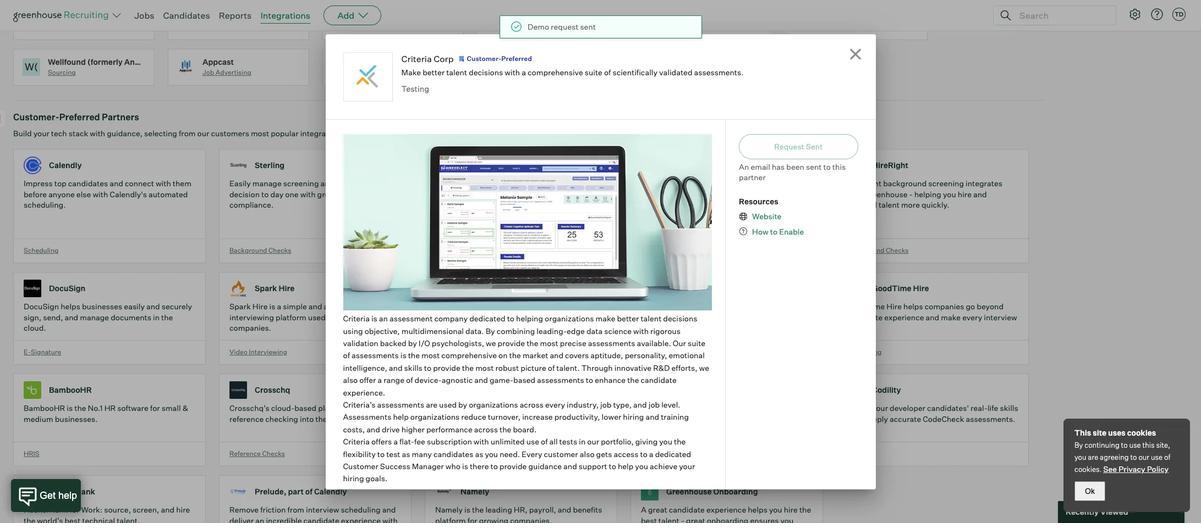 Task type: locate. For each thing, give the bounding box(es) containing it.
0 vertical spatial manage
[[253, 179, 282, 188]]

1 vertical spatial validated
[[567, 313, 600, 322]]

hired for hired
[[667, 386, 687, 395]]

gets
[[596, 450, 612, 459]]

0 vertical spatial preferred
[[502, 54, 532, 62]]

candidates inside the criteria is an assessment company dedicated to helping organizations make better talent decisions using objective, multidimensional data. by combining leading-edge data science with rigorous validation backed by i/o psychologists, we provide the most precise assessments available. our suite of assessments is the most comprehensive on the market and covers aptitude, personality, emotional intelligence, and skills to provide the most robust picture of talent. through innovative r&d efforts, we also offer a range of device-agnostic and game-based assessments to enhance the candidate experience. criteria's assessments are used by organizations across every industry, job type, and job level. assessments help organizations reduce turnover, increase productivity, lower hiring and training costs, and drive higher performance across the board. criteria offers a flat-fee subscription with unlimited use of all tests in our portfolio, giving you the flexibility to test as many candidates as you need. every customer also gets access to a dedicated customer success manager who is there to provide guidance and support to help you achieve your hiring goals.
[[434, 450, 474, 459]]

deeply
[[864, 415, 888, 424]]

0 horizontal spatial platform
[[276, 313, 306, 322]]

achieve
[[650, 462, 678, 472]]

feedback inside starred automatically collects all candidate and hiring manager feedback and shows you how to improve your candidate experience
[[493, 415, 528, 424]]

this down 'cookies'
[[1143, 441, 1155, 450]]

for left work:
[[70, 506, 80, 515]]

1 vertical spatial greenhouse
[[864, 190, 908, 199]]

a down giving
[[649, 450, 654, 459]]

unleash
[[641, 179, 671, 188]]

screen, inside hackerrank for work: source, screen, and hire the world's best technical talent.
[[133, 506, 159, 515]]

talent. inside the criteria is an assessment company dedicated to helping organizations make better talent decisions using objective, multidimensional data. by combining leading-edge data science with rigorous validation backed by i/o psychologists, we provide the most precise assessments available. our suite of assessments is the most comprehensive on the market and covers aptitude, personality, emotional intelligence, and skills to provide the most robust picture of talent. through innovative r&d efforts, we also offer a range of device-agnostic and game-based assessments to enhance the candidate experience. criteria's assessments are used by organizations across every industry, job type, and job level. assessments help organizations reduce turnover, increase productivity, lower hiring and training costs, and drive higher performance across the board. criteria offers a flat-fee subscription with unlimited use of all tests in our portfolio, giving you the flexibility to test as many candidates as you need. every customer also gets access to a dedicated customer success manager who is there to provide guidance and support to help you achieve your hiring goals.
[[557, 364, 580, 373]]

multidimensional
[[402, 327, 464, 336]]

this inside an email has been sent to this partner
[[833, 162, 846, 171]]

candidate down text
[[641, 313, 677, 322]]

docusign up sign,
[[24, 302, 59, 312]]

1 vertical spatial video
[[230, 348, 248, 356]]

namely inside 'namely is the leading hr, payroll, and benefits platform for growing companies.'
[[435, 506, 463, 515]]

0 horizontal spatial criteria corp
[[402, 53, 454, 64]]

talent)
[[162, 57, 189, 66]]

created
[[780, 404, 808, 413]]

1 vertical spatial scheduling
[[24, 246, 59, 255]]

1 horizontal spatial make
[[435, 302, 455, 312]]

manager inside the criteria is an assessment company dedicated to helping organizations make better talent decisions using objective, multidimensional data. by combining leading-edge data science with rigorous validation backed by i/o psychologists, we provide the most precise assessments available. our suite of assessments is the most comprehensive on the market and covers aptitude, personality, emotional intelligence, and skills to provide the most robust picture of talent. through innovative r&d efforts, we also offer a range of device-agnostic and game-based assessments to enhance the candidate experience. criteria's assessments are used by organizations across every industry, job type, and job level. assessments help organizations reduce turnover, increase productivity, lower hiring and training costs, and drive higher performance across the board. criteria offers a flat-fee subscription with unlimited use of all tests in our portfolio, giving you the flexibility to test as many candidates as you need. every customer also gets access to a dedicated customer success manager who is there to provide guidance and support to help you achieve your hiring goals.
[[412, 462, 444, 472]]

hire for goodtime hire helps companies go beyond candidate experience and make every interview count.
[[887, 302, 902, 312]]

make inside "goodtime hire helps companies go beyond candidate experience and make every interview count."
[[941, 313, 961, 322]]

bamboohr up businesses.
[[49, 386, 92, 395]]

checks
[[242, 23, 264, 31], [269, 246, 291, 255], [886, 246, 909, 255], [262, 450, 285, 458]]

robust
[[496, 364, 519, 373]]

by left i/o at the bottom left of the page
[[408, 339, 417, 348]]

1 horizontal spatial also
[[580, 450, 595, 459]]

and down unleash
[[641, 190, 655, 199]]

job inside 'hired is a job opportunity marketplace created specifically for tech talent.'
[[676, 404, 688, 413]]

best down a
[[641, 517, 657, 524]]

dashboards.
[[752, 211, 797, 221]]

every up "shows"
[[545, 401, 565, 410]]

sign,
[[24, 313, 41, 322]]

assessments up aptitude,
[[588, 339, 635, 348]]

prelude,
[[255, 488, 286, 497]]

to left test
[[377, 450, 385, 459]]

hiring
[[623, 413, 644, 422], [343, 475, 364, 484]]

beautiful,
[[641, 211, 675, 221]]

white
[[758, 302, 777, 312]]

platform inside the spark hire is a simple and affordable video interviewing platform used by 4,000+ companies.
[[276, 313, 306, 322]]

scheduling down "google"
[[357, 68, 392, 77]]

0 horizontal spatial are
[[426, 401, 438, 410]]

interviewing down interviewing
[[249, 348, 287, 356]]

td button
[[1173, 8, 1186, 21]]

-
[[910, 190, 913, 199], [681, 517, 685, 524]]

0 vertical spatial skills
[[404, 364, 423, 373]]

0 horizontal spatial dedicated
[[470, 314, 506, 324]]

in right tests at left
[[579, 438, 586, 447]]

manager up improve
[[459, 415, 491, 424]]

with inside source, screen, and rank candidates automatically with power of deep learning ai
[[486, 190, 501, 199]]

screen, down eightfold
[[465, 179, 492, 188]]

0 vertical spatial hris
[[512, 23, 528, 31]]

checks for hireright background screening integrates with greenhouse - helping you hire and onboard talent more quickly.
[[886, 246, 909, 255]]

2 horizontal spatial assessments.
[[966, 415, 1016, 424]]

used down affordable
[[308, 313, 326, 322]]

and inside remove friction from interview scheduling and deliver an incredible candidate experience wit
[[382, 506, 396, 515]]

dedicated up achieve
[[655, 450, 691, 459]]

1 horizontal spatial companies.
[[510, 517, 552, 524]]

sourcing inside linkedin integrations sourcing
[[821, 23, 849, 31]]

across up increase
[[520, 401, 544, 410]]

in
[[750, 190, 757, 199], [153, 313, 160, 322], [720, 313, 727, 322], [579, 438, 586, 447]]

2 horizontal spatial our
[[1139, 454, 1150, 462]]

in inside the criteria is an assessment company dedicated to helping organizations make better talent decisions using objective, multidimensional data. by combining leading-edge data science with rigorous validation backed by i/o psychologists, we provide the most precise assessments available. our suite of assessments is the most comprehensive on the market and covers aptitude, personality, emotional intelligence, and skills to provide the most robust picture of talent. through innovative r&d efforts, we also offer a range of device-agnostic and game-based assessments to enhance the candidate experience. criteria's assessments are used by organizations across every industry, job type, and job level. assessments help organizations reduce turnover, increase productivity, lower hiring and training costs, and drive higher performance across the board. criteria offers a flat-fee subscription with unlimited use of all tests in our portfolio, giving you the flexibility to test as many candidates as you need. every customer also gets access to a dedicated customer success manager who is there to provide guidance and support to help you achieve your hiring goals.
[[579, 438, 586, 447]]

1 vertical spatial calendly
[[314, 488, 347, 497]]

&
[[722, 246, 727, 255], [740, 284, 746, 294], [183, 404, 188, 413]]

0 vertical spatial crosschq
[[719, 161, 754, 170]]

0 horizontal spatial also
[[343, 376, 358, 385]]

ok
[[1085, 488, 1095, 496]]

scheduling for impress top candidates and connect with them before anyone else with calendly's automated scheduling.
[[24, 246, 59, 255]]

corp up combining
[[490, 284, 509, 294]]

checkr background checks
[[203, 11, 264, 31]]

to left day
[[261, 190, 269, 199]]

hire for hackerrank for work: source, screen, and hire the world's best technical talent.
[[176, 506, 190, 515]]

onboarding down onboarding
[[707, 517, 749, 524]]

hackerrank for hackerrank for work: source, screen, and hire the world's best technical talent.
[[24, 506, 68, 515]]

1 horizontal spatial recruitment
[[641, 246, 680, 255]]

in up management
[[750, 190, 757, 199]]

0 horizontal spatial as
[[402, 450, 410, 459]]

hired for hired is a job opportunity marketplace created specifically for tech talent.
[[641, 404, 661, 413]]

0 vertical spatial this
[[833, 162, 846, 171]]

- inside hireright background screening integrates with greenhouse - helping you hire and onboard talent more quickly.
[[910, 190, 913, 199]]

recruitment inside gem recruitment marketing
[[48, 23, 86, 31]]

giving
[[636, 438, 658, 447]]

w(
[[25, 61, 38, 73]]

in inside docusign helps businesses easily and securely sign, send, and manage documents in the cloud.
[[153, 313, 160, 322]]

most down i/o at the bottom left of the page
[[422, 351, 440, 361]]

automated down "visual" at the right top of page
[[677, 211, 716, 221]]

0 vertical spatial all
[[544, 404, 553, 413]]

impress top candidates and connect with them before anyone else with calendly's automated scheduling.
[[24, 179, 191, 210]]

spark inside the spark hire is a simple and affordable video interviewing platform used by 4,000+ companies.
[[230, 302, 251, 312]]

hireright
[[872, 161, 909, 170], [847, 179, 882, 188]]

0 vertical spatial talentwall
[[667, 161, 706, 170]]

background for easily manage screening and onboarding from decision to day one with greater efficiency and compliance.
[[230, 246, 267, 255]]

interviewing inside zoom video interviewing
[[686, 23, 724, 31]]

on inside the criteria is an assessment company dedicated to helping organizations make better talent decisions using objective, multidimensional data. by combining leading-edge data science with rigorous validation backed by i/o psychologists, we provide the most precise assessments available. our suite of assessments is the most comprehensive on the market and covers aptitude, personality, emotional intelligence, and skills to provide the most robust picture of talent. through innovative r&d efforts, we also offer a range of device-agnostic and game-based assessments to enhance the candidate experience. criteria's assessments are used by organizations across every industry, job type, and job level. assessments help organizations reduce turnover, increase productivity, lower hiring and training costs, and drive higher performance across the board. criteria offers a flat-fee subscription with unlimited use of all tests in our portfolio, giving you the flexibility to test as many candidates as you need. every customer also gets access to a dedicated customer success manager who is there to provide guidance and support to help you achieve your hiring goals.
[[499, 351, 508, 361]]

used
[[308, 313, 326, 322], [439, 401, 457, 410]]

you up ensures
[[769, 506, 782, 515]]

1 vertical spatial on
[[499, 351, 508, 361]]

rippling
[[512, 11, 543, 21]]

dedicated up data.
[[470, 314, 506, 324]]

bamboohr inside "bamboohr is the no.1 hr software for small & medium businesses."
[[24, 404, 65, 413]]

0 horizontal spatial automated
[[149, 190, 188, 199]]

platform inside crosschq's cloud-based platform brings reference checking into the 21st century.
[[318, 404, 349, 413]]

hire inside the spark hire is a simple and affordable video interviewing platform used by 4,000+ companies.
[[252, 302, 268, 312]]

spark for spark hire
[[255, 284, 277, 294]]

1 vertical spatial docusign
[[24, 302, 59, 312]]

goodtime for goodtime hire
[[872, 284, 912, 294]]

1 vertical spatial based
[[295, 404, 317, 413]]

of inside by continuing to use this site, you are agreeing to our use of cookies.
[[1165, 454, 1171, 462]]

2 horizontal spatial helps
[[904, 302, 923, 312]]

hackerrank inside hackerrank for work: source, screen, and hire the world's best technical talent.
[[24, 506, 68, 515]]

starred inside starred automatically collects all candidate and hiring manager feedback and shows you how to improve your candidate experience
[[435, 404, 462, 413]]

recruitment down greenhouse recruiting image
[[48, 23, 86, 31]]

every down go
[[963, 313, 983, 322]]

0 vertical spatial onboarding
[[336, 179, 378, 188]]

comprehensive inside the criteria is an assessment company dedicated to helping organizations make better talent decisions using objective, multidimensional data. by combining leading-edge data science with rigorous validation backed by i/o psychologists, we provide the most precise assessments available. our suite of assessments is the most comprehensive on the market and covers aptitude, personality, emotional intelligence, and skills to provide the most robust picture of talent. through innovative r&d efforts, we also offer a range of device-agnostic and game-based assessments to enhance the candidate experience. criteria's assessments are used by organizations across every industry, job type, and job level. assessments help organizations reduce turnover, increase productivity, lower hiring and training costs, and drive higher performance across the board. criteria offers a flat-fee subscription with unlimited use of all tests in our portfolio, giving you the flexibility to test as many candidates as you need. every customer also gets access to a dedicated customer success manager who is there to provide guidance and support to help you achieve your hiring goals.
[[442, 351, 497, 361]]

analytics
[[718, 211, 750, 221]]

collects
[[515, 404, 543, 413]]

2 screening from the left
[[929, 179, 964, 188]]

starred for starred
[[461, 386, 489, 395]]

1 vertical spatial helping
[[516, 314, 543, 324]]

2 horizontal spatial from
[[379, 179, 396, 188]]

1 horizontal spatial dedicated
[[655, 450, 691, 459]]

goodtime up "count."
[[847, 302, 885, 312]]

manager inside starred automatically collects all candidate and hiring manager feedback and shows you how to improve your candidate experience
[[459, 415, 491, 424]]

picture
[[521, 364, 546, 373]]

hired up level.
[[667, 386, 687, 395]]

you
[[943, 190, 956, 199], [570, 415, 583, 424], [660, 438, 673, 447], [485, 450, 498, 459], [1075, 454, 1087, 462], [635, 462, 648, 472], [769, 506, 782, 515]]

source,
[[104, 506, 131, 515]]

spark hire is a simple and affordable video interviewing platform used by 4,000+ companies.
[[230, 302, 382, 333]]

experience inside the text candidates and automate a white glove candidate experience in greenhouse.
[[679, 313, 719, 322]]

1 horizontal spatial scheduling
[[357, 68, 392, 77]]

1 horizontal spatial interviewing
[[686, 23, 724, 31]]

tests
[[560, 438, 577, 447]]

checks for easily manage screening and onboarding from decision to day one with greater efficiency and compliance.
[[269, 246, 291, 255]]

assessments. inside gauge your developer candidates' real-life skills with deeply accurate codecheck assessments.
[[966, 415, 1016, 424]]

video down interviewing
[[230, 348, 248, 356]]

corp
[[434, 53, 454, 64], [490, 284, 509, 294]]

1 horizontal spatial used
[[439, 401, 457, 410]]

td button
[[1171, 6, 1188, 23]]

feedback up there
[[469, 450, 499, 458]]

with down gauge
[[847, 415, 862, 424]]

bamboohr for bamboohr
[[49, 386, 92, 395]]

as down flat-
[[402, 450, 410, 459]]

deep
[[535, 190, 554, 199]]

better inside 'make better talent decisions with a comprehensive suite of scientifically validated assessments.'
[[457, 302, 479, 312]]

0 vertical spatial corp
[[434, 53, 454, 64]]

fee
[[414, 438, 425, 447]]

recruitment down "think"
[[641, 246, 680, 255]]

candidate inside the criteria is an assessment company dedicated to helping organizations make better talent decisions using objective, multidimensional data. by combining leading-edge data science with rigorous validation backed by i/o psychologists, we provide the most precise assessments available. our suite of assessments is the most comprehensive on the market and covers aptitude, personality, emotional intelligence, and skills to provide the most robust picture of talent. through innovative r&d efforts, we also offer a range of device-agnostic and game-based assessments to enhance the candidate experience. criteria's assessments are used by organizations across every industry, job type, and job level. assessments help organizations reduce turnover, increase productivity, lower hiring and training costs, and drive higher performance across the board. criteria offers a flat-fee subscription with unlimited use of all tests in our portfolio, giving you the flexibility to test as many candidates as you need. every customer also gets access to a dedicated customer success manager who is there to provide guidance and support to help you achieve your hiring goals.
[[641, 376, 677, 385]]

Search text field
[[1017, 7, 1106, 23]]

by inside the criteria is an assessment company dedicated to helping organizations make better talent decisions using objective, multidimensional data. by combining leading-edge data science with rigorous validation backed by i/o psychologists, we provide the most precise assessments available. our suite of assessments is the most comprehensive on the market and covers aptitude, personality, emotional intelligence, and skills to provide the most robust picture of talent. through innovative r&d efforts, we also offer a range of device-agnostic and game-based assessments to enhance the candidate experience. criteria's assessments are used by organizations across every industry, job type, and job level. assessments help organizations reduce turnover, increase productivity, lower hiring and training costs, and drive higher performance across the board. criteria offers a flat-fee subscription with unlimited use of all tests in our portfolio, giving you the flexibility to test as many candidates as you need. every customer also gets access to a dedicated customer success manager who is there to provide guidance and support to help you achieve your hiring goals.
[[486, 327, 495, 336]]

0 vertical spatial bamboohr
[[49, 386, 92, 395]]

crosschq up data
[[719, 161, 754, 170]]

1 vertical spatial scientifically
[[520, 313, 565, 322]]

to down gets
[[609, 462, 616, 472]]

0 vertical spatial automatically
[[435, 190, 484, 199]]

your inside the criteria is an assessment company dedicated to helping organizations make better talent decisions using objective, multidimensional data. by combining leading-edge data science with rigorous validation backed by i/o psychologists, we provide the most precise assessments available. our suite of assessments is the most comprehensive on the market and covers aptitude, personality, emotional intelligence, and skills to provide the most robust picture of talent. through innovative r&d efforts, we also offer a range of device-agnostic and game-based assessments to enhance the candidate experience. criteria's assessments are used by organizations across every industry, job type, and job level. assessments help organizations reduce turnover, increase productivity, lower hiring and training costs, and drive higher performance across the board. criteria offers a flat-fee subscription with unlimited use of all tests in our portfolio, giving you the flexibility to test as many candidates as you need. every customer also gets access to a dedicated customer success manager who is there to provide guidance and support to help you achieve your hiring goals.
[[679, 462, 695, 472]]

0 horizontal spatial hired
[[641, 404, 661, 413]]

0 horizontal spatial job
[[601, 401, 612, 410]]

1 vertical spatial goodtime
[[847, 302, 885, 312]]

helps inside "goodtime hire helps companies go beyond candidate experience and make every interview count."
[[904, 302, 923, 312]]

0 vertical spatial organizations
[[545, 314, 594, 324]]

assessments
[[588, 339, 635, 348], [352, 351, 399, 361], [537, 376, 584, 385], [377, 401, 424, 410]]

sourcing inside hireflow sourcing
[[357, 23, 385, 31]]

0 vertical spatial companies.
[[230, 324, 271, 333]]

for inside "bamboohr is the no.1 hr software for small & medium businesses."
[[150, 404, 160, 413]]

criteria down the costs,
[[343, 438, 370, 447]]

1 background checks from the left
[[230, 246, 291, 255]]

2 vertical spatial assessments.
[[966, 415, 1016, 424]]

namely down there
[[461, 488, 489, 497]]

1 horizontal spatial best
[[641, 517, 657, 524]]

companies. down hr,
[[510, 517, 552, 524]]

0 vertical spatial feedback
[[493, 415, 528, 424]]

make up data
[[596, 314, 616, 324]]

decisions up rigorous
[[663, 314, 698, 324]]

1 vertical spatial this
[[1143, 441, 1155, 450]]

1 vertical spatial screen,
[[133, 506, 159, 515]]

screening inside hireright background screening integrates with greenhouse - helping you hire and onboard talent more quickly.
[[929, 179, 964, 188]]

interview inside remove friction from interview scheduling and deliver an incredible candidate experience wit
[[306, 506, 339, 515]]

from up the 'efficiency'
[[379, 179, 396, 188]]

1 horizontal spatial customer-
[[467, 54, 502, 62]]

you inside a great candidate experience helps you hire the best talent - great onboarding ensures yo
[[769, 506, 782, 515]]

1 horizontal spatial talentwall
[[771, 179, 809, 188]]

1 horizontal spatial we
[[699, 364, 709, 373]]

many
[[412, 450, 432, 459]]

grayscale | texting & automation
[[667, 284, 792, 294]]

see
[[1104, 465, 1117, 474]]

dedicated
[[470, 314, 506, 324], [655, 450, 691, 459]]

checks for crosschq's cloud-based platform brings reference checking into the 21st century.
[[262, 450, 285, 458]]

by continuing to use this site, you are agreeing to our use of cookies.
[[1075, 441, 1171, 474]]

see
[[656, 190, 669, 199]]

onboarding
[[714, 488, 758, 497]]

make better talent decisions with a comprehensive suite of scientifically validated assessments.
[[402, 67, 744, 77], [435, 302, 600, 333]]

0 vertical spatial screen,
[[465, 179, 492, 188]]

companies. inside 'namely is the leading hr, payroll, and benefits platform for growing companies.'
[[510, 517, 552, 524]]

hired inside 'hired is a job opportunity marketplace created specifically for tech talent.'
[[641, 404, 661, 413]]

2 horizontal spatial &
[[740, 284, 746, 294]]

and inside impress top candidates and connect with them before anyone else with calendly's automated scheduling.
[[110, 179, 123, 188]]

to right been
[[824, 162, 831, 171]]

0 horizontal spatial scientifically
[[520, 313, 565, 322]]

0 vertical spatial based
[[514, 376, 536, 385]]

1 vertical spatial we
[[699, 364, 709, 373]]

our inside the criteria is an assessment company dedicated to helping organizations make better talent decisions using objective, multidimensional data. by combining leading-edge data science with rigorous validation backed by i/o psychologists, we provide the most precise assessments available. our suite of assessments is the most comprehensive on the market and covers aptitude, personality, emotional intelligence, and skills to provide the most robust picture of talent. through innovative r&d efforts, we also offer a range of device-agnostic and game-based assessments to enhance the candidate experience. criteria's assessments are used by organizations across every industry, job type, and job level. assessments help organizations reduce turnover, increase productivity, lower hiring and training costs, and drive higher performance across the board. criteria offers a flat-fee subscription with unlimited use of all tests in our portfolio, giving you the flexibility to test as many candidates as you need. every customer also gets access to a dedicated customer success manager who is there to provide guidance and support to help you achieve your hiring goals.
[[587, 438, 599, 447]]

suite
[[585, 67, 603, 77], [492, 313, 510, 322], [688, 339, 706, 348]]

is up businesses.
[[67, 404, 73, 413]]

all inside the criteria is an assessment company dedicated to helping organizations make better talent decisions using objective, multidimensional data. by combining leading-edge data science with rigorous validation backed by i/o psychologists, we provide the most precise assessments available. our suite of assessments is the most comprehensive on the market and covers aptitude, personality, emotional intelligence, and skills to provide the most robust picture of talent. through innovative r&d efforts, we also offer a range of device-agnostic and game-based assessments to enhance the candidate experience. criteria's assessments are used by organizations across every industry, job type, and job level. assessments help organizations reduce turnover, increase productivity, lower hiring and training costs, and drive higher performance across the board. criteria offers a flat-fee subscription with unlimited use of all tests in our portfolio, giving you the flexibility to test as many candidates as you need. every customer also gets access to a dedicated customer success manager who is there to provide guidance and support to help you achieve your hiring goals.
[[550, 438, 558, 447]]

docusign helps businesses easily and securely sign, send, and manage documents in the cloud.
[[24, 302, 192, 333]]

docusign inside docusign helps businesses easily and securely sign, send, and manage documents in the cloud.
[[24, 302, 59, 312]]

2 vertical spatial comprehensive
[[442, 351, 497, 361]]

cookies.
[[1075, 466, 1102, 474]]

hire for goodtime hire
[[913, 284, 929, 294]]

candidate up unlimited
[[493, 426, 530, 435]]

1 vertical spatial an
[[256, 517, 264, 524]]

onboarding inside a great candidate experience helps you hire the best talent - great onboarding ensures yo
[[707, 517, 749, 524]]

0 horizontal spatial companies.
[[230, 324, 271, 333]]

0 horizontal spatial recruitment
[[48, 23, 86, 31]]

securely
[[162, 302, 192, 312]]

is inside the spark hire is a simple and affordable video interviewing platform used by 4,000+ companies.
[[269, 302, 275, 312]]

interview down beyond
[[984, 313, 1018, 322]]

automatically inside source, screen, and rank candidates automatically with power of deep learning ai
[[435, 190, 484, 199]]

jobs
[[134, 10, 154, 21]]

talent inside the criteria is an assessment company dedicated to helping organizations make better talent decisions using objective, multidimensional data. by combining leading-edge data science with rigorous validation backed by i/o psychologists, we provide the most precise assessments available. our suite of assessments is the most comprehensive on the market and covers aptitude, personality, emotional intelligence, and skills to provide the most robust picture of talent. through innovative r&d efforts, we also offer a range of device-agnostic and game-based assessments to enhance the candidate experience. criteria's assessments are used by organizations across every industry, job type, and job level. assessments help organizations reduce turnover, increase productivity, lower hiring and training costs, and drive higher performance across the board. criteria offers a flat-fee subscription with unlimited use of all tests in our portfolio, giving you the flexibility to test as many candidates as you need. every customer also gets access to a dedicated customer success manager who is there to provide guidance and support to help you achieve your hiring goals.
[[641, 314, 662, 324]]

platform up '21st'
[[318, 404, 349, 413]]

device-
[[415, 376, 442, 385]]

0 vertical spatial scientifically
[[613, 67, 658, 77]]

0 horizontal spatial our
[[197, 129, 209, 138]]

candidates up deep
[[526, 179, 566, 188]]

for left growing
[[468, 517, 478, 524]]

hire inside a great candidate experience helps you hire the best talent - great onboarding ensures yo
[[784, 506, 798, 515]]

1 best from the left
[[65, 517, 81, 524]]

21st
[[329, 415, 343, 424]]

edge
[[567, 327, 585, 336]]

onboarding
[[336, 179, 378, 188], [707, 517, 749, 524]]

2 vertical spatial platform
[[435, 517, 466, 524]]

combine
[[641, 200, 674, 210]]

the inside docusign helps businesses easily and securely sign, send, and manage documents in the cloud.
[[161, 313, 173, 322]]

1 screening from the left
[[283, 179, 319, 188]]

flexibility
[[343, 450, 376, 459]]

onboarding inside easily manage screening and onboarding from decision to day one with greater efficiency and compliance.
[[336, 179, 378, 188]]

candidate
[[698, 200, 734, 210], [641, 313, 677, 322], [847, 313, 883, 322], [641, 376, 677, 385], [669, 506, 705, 515], [304, 517, 339, 524]]

platform left growing
[[435, 517, 466, 524]]

hire up companies
[[913, 284, 929, 294]]

docusign for docusign helps businesses easily and securely sign, send, and manage documents in the cloud.
[[24, 302, 59, 312]]

1 as from the left
[[402, 450, 410, 459]]

1 horizontal spatial -
[[910, 190, 913, 199]]

top
[[54, 179, 66, 188]]

an down friction
[[256, 517, 264, 524]]

make down companies
[[941, 313, 961, 322]]

0 horizontal spatial spark
[[230, 302, 251, 312]]

text
[[641, 302, 657, 312]]

background checks
[[230, 246, 291, 255], [847, 246, 909, 255]]

1 vertical spatial every
[[545, 401, 565, 410]]

hire up simple
[[279, 284, 295, 294]]

0 horizontal spatial manage
[[80, 313, 109, 322]]

hris down "rippling"
[[512, 23, 528, 31]]

hireright up the "onboard"
[[847, 179, 882, 188]]

1 vertical spatial spark
[[230, 302, 251, 312]]

namely
[[461, 488, 489, 497], [435, 506, 463, 515]]

you down 'industry,'
[[570, 415, 583, 424]]

across
[[520, 401, 544, 410], [474, 425, 498, 435]]

hire for a great candidate experience helps you hire the best talent - great onboarding ensures yo
[[784, 506, 798, 515]]

suite inside the criteria is an assessment company dedicated to helping organizations make better talent decisions using objective, multidimensional data. by combining leading-edge data science with rigorous validation backed by i/o psychologists, we provide the most precise assessments available. our suite of assessments is the most comprehensive on the market and covers aptitude, personality, emotional intelligence, and skills to provide the most robust picture of talent. through innovative r&d efforts, we also offer a range of device-agnostic and game-based assessments to enhance the candidate experience. criteria's assessments are used by organizations across every industry, job type, and job level. assessments help organizations reduce turnover, increase productivity, lower hiring and training costs, and drive higher performance across the board. criteria offers a flat-fee subscription with unlimited use of all tests in our portfolio, giving you the flexibility to test as many candidates as you need. every customer also gets access to a dedicated customer success manager who is there to provide guidance and support to help you achieve your hiring goals.
[[688, 339, 706, 348]]

zoom
[[667, 11, 688, 21]]

really
[[696, 190, 715, 199]]

are
[[426, 401, 438, 410], [1088, 454, 1099, 462]]

& right the small
[[183, 404, 188, 413]]

by right data.
[[486, 327, 495, 336]]

0 horizontal spatial validated
[[567, 313, 600, 322]]

calendly up the 'top'
[[49, 161, 82, 170]]

technical
[[82, 517, 115, 524]]

0 horizontal spatial suite
[[492, 313, 510, 322]]

hireright background screening integrates with greenhouse - helping you hire and onboard talent more quickly.
[[847, 179, 1003, 210]]

sterling
[[255, 161, 285, 170]]

world's
[[37, 517, 63, 524]]

background checks for easily manage screening and onboarding from decision to day one with greater efficiency and compliance.
[[230, 246, 291, 255]]

easily
[[230, 179, 251, 188]]

companies. inside the spark hire is a simple and affordable video interviewing platform used by 4,000+ companies.
[[230, 324, 271, 333]]

criteria corp banner image image
[[343, 134, 712, 311]]

2 horizontal spatial scheduling
[[847, 348, 882, 356]]

and down |
[[700, 302, 714, 312]]

success
[[380, 462, 410, 472]]

your up the deeply at the bottom of the page
[[872, 404, 888, 413]]

helps
[[61, 302, 80, 312], [904, 302, 923, 312], [748, 506, 768, 515]]

0 horizontal spatial sent
[[580, 22, 596, 31]]

candidate inside "goodtime hire helps companies go beyond candidate experience and make every interview count."
[[847, 313, 883, 322]]

0 vertical spatial we
[[486, 339, 496, 348]]

interviewing
[[686, 23, 724, 31], [249, 348, 287, 356]]

screen, right source,
[[133, 506, 159, 515]]

2 background checks from the left
[[847, 246, 909, 255]]

hire inside hackerrank for work: source, screen, and hire the world's best technical talent.
[[176, 506, 190, 515]]

as up there
[[475, 450, 483, 459]]

compliance.
[[230, 200, 274, 210]]

with right the 'one'
[[300, 190, 316, 199]]

1 horizontal spatial sent
[[806, 162, 822, 171]]

companies.
[[230, 324, 271, 333], [510, 517, 552, 524]]

skills right life
[[1000, 404, 1019, 413]]

our
[[197, 129, 209, 138], [587, 438, 599, 447], [1139, 454, 1150, 462]]

1 vertical spatial crosschq
[[255, 386, 290, 395]]

helping for organizations
[[516, 314, 543, 324]]

use up every
[[527, 438, 539, 447]]

in inside the text candidates and automate a white glove candidate experience in greenhouse.
[[720, 313, 727, 322]]

calendly up remove friction from interview scheduling and deliver an incredible candidate experience wit
[[314, 488, 347, 497]]

best right world's
[[65, 517, 81, 524]]

- inside a great candidate experience helps you hire the best talent - great onboarding ensures yo
[[681, 517, 685, 524]]

hackerrank up world's
[[24, 506, 68, 515]]

support
[[579, 462, 607, 472]]

talent inside a great candidate experience helps you hire the best talent - great onboarding ensures yo
[[659, 517, 680, 524]]

screening for hire
[[929, 179, 964, 188]]

and right the easily
[[146, 302, 160, 312]]

0 horizontal spatial &
[[183, 404, 188, 413]]

make better talent decisions with a comprehensive suite of scientifically validated assessments. up market
[[435, 302, 600, 333]]

2 best from the left
[[641, 517, 657, 524]]

1 horizontal spatial screen,
[[465, 179, 492, 188]]

r&d
[[653, 364, 670, 373]]

2 as from the left
[[475, 450, 483, 459]]

0 vertical spatial validated
[[659, 67, 693, 77]]

better up testing link
[[423, 67, 445, 77]]

interview inside "goodtime hire helps companies go beyond candidate experience and make every interview count."
[[984, 313, 1018, 322]]

1 horizontal spatial preferred
[[502, 54, 532, 62]]

- up the more
[[910, 190, 913, 199]]

1 horizontal spatial make
[[941, 313, 961, 322]]

decisions inside the criteria is an assessment company dedicated to helping organizations make better talent decisions using objective, multidimensional data. by combining leading-edge data science with rigorous validation backed by i/o psychologists, we provide the most precise assessments available. our suite of assessments is the most comprehensive on the market and covers aptitude, personality, emotional intelligence, and skills to provide the most robust picture of talent. through innovative r&d efforts, we also offer a range of device-agnostic and game-based assessments to enhance the candidate experience. criteria's assessments are used by organizations across every industry, job type, and job level. assessments help organizations reduce turnover, increase productivity, lower hiring and training costs, and drive higher performance across the board. criteria offers a flat-fee subscription with unlimited use of all tests in our portfolio, giving you the flexibility to test as many candidates as you need. every customer also gets access to a dedicated customer success manager who is there to provide guidance and support to help you achieve your hiring goals.
[[663, 314, 698, 324]]

automated inside impress top candidates and connect with them before anyone else with calendly's automated scheduling.
[[149, 190, 188, 199]]

1 vertical spatial preferred
[[59, 112, 100, 123]]

all up "shows"
[[544, 404, 553, 413]]

1 horizontal spatial hire
[[784, 506, 798, 515]]

an inside the criteria is an assessment company dedicated to helping organizations make better talent decisions using objective, multidimensional data. by combining leading-edge data science with rigorous validation backed by i/o psychologists, we provide the most precise assessments available. our suite of assessments is the most comprehensive on the market and covers aptitude, personality, emotional intelligence, and skills to provide the most robust picture of talent. through innovative r&d efforts, we also offer a range of device-agnostic and game-based assessments to enhance the candidate experience. criteria's assessments are used by organizations across every industry, job type, and job level. assessments help organizations reduce turnover, increase productivity, lower hiring and training costs, and drive higher performance across the board. criteria offers a flat-fee subscription with unlimited use of all tests in our portfolio, giving you the flexibility to test as many candidates as you need. every customer also gets access to a dedicated customer success manager who is there to provide guidance and support to help you achieve your hiring goals.
[[379, 314, 388, 324]]

used inside the criteria is an assessment company dedicated to helping organizations make better talent decisions using objective, multidimensional data. by combining leading-edge data science with rigorous validation backed by i/o psychologists, we provide the most precise assessments available. our suite of assessments is the most comprehensive on the market and covers aptitude, personality, emotional intelligence, and skills to provide the most robust picture of talent. through innovative r&d efforts, we also offer a range of device-agnostic and game-based assessments to enhance the candidate experience. criteria's assessments are used by organizations across every industry, job type, and job level. assessments help organizations reduce turnover, increase productivity, lower hiring and training costs, and drive higher performance across the board. criteria offers a flat-fee subscription with unlimited use of all tests in our portfolio, giving you the flexibility to test as many candidates as you need. every customer also gets access to a dedicated customer success manager who is there to provide guidance and support to help you achieve your hiring goals.
[[439, 401, 457, 410]]

1 horizontal spatial helping
[[915, 190, 942, 199]]

for inside 'hired is a job opportunity marketplace created specifically for tech talent.'
[[683, 415, 693, 424]]

preferred for customer-preferred partners
[[59, 112, 100, 123]]

& inside "bamboohr is the no.1 hr software for small & medium businesses."
[[183, 404, 188, 413]]

assessments.
[[694, 67, 744, 77], [435, 324, 485, 333], [966, 415, 1016, 424]]

drive
[[382, 425, 400, 435]]

an inside remove friction from interview scheduling and deliver an incredible candidate experience wit
[[256, 517, 264, 524]]

help up drive
[[393, 413, 409, 422]]

decisions down customer-preferred
[[469, 67, 503, 77]]

customer- for customer-preferred
[[467, 54, 502, 62]]

better up company
[[457, 302, 479, 312]]

texting right |
[[710, 284, 738, 294]]

market
[[523, 351, 548, 361]]

hire
[[958, 190, 972, 199], [176, 506, 190, 515], [784, 506, 798, 515]]

hire inside "goodtime hire helps companies go beyond candidate experience and make every interview count."
[[887, 302, 902, 312]]

background checks up the 'goodtime hire' on the bottom right
[[847, 246, 909, 255]]

0 vertical spatial across
[[520, 401, 544, 410]]

quickly.
[[922, 200, 950, 210]]

1 vertical spatial organizations
[[469, 401, 518, 410]]

better up science
[[617, 314, 639, 324]]

hireright for hireright
[[872, 161, 909, 170]]

background down the "onboard"
[[847, 246, 885, 255]]

benefits
[[573, 506, 602, 515]]

easily
[[124, 302, 145, 312]]

testing right i/o at the bottom left of the page
[[435, 348, 459, 356]]

your down reduce turnover,
[[475, 426, 491, 435]]



Task type: describe. For each thing, give the bounding box(es) containing it.
platform inside 'namely is the leading hr, payroll, and benefits platform for growing companies.'
[[435, 517, 466, 524]]

enhance
[[595, 376, 626, 385]]

crosschq's cloud-based platform brings reference checking into the 21st century.
[[230, 404, 374, 424]]

hireright for hireright background screening integrates with greenhouse - helping you hire and onboard talent more quickly.
[[847, 179, 882, 188]]

subscription
[[427, 438, 472, 447]]

your inside gauge your developer candidates' real-life skills with deeply accurate codecheck assessments.
[[872, 404, 888, 413]]

candidate down subscription
[[435, 450, 467, 458]]

the inside "bamboohr is the no.1 hr software for small & medium businesses."
[[74, 404, 86, 413]]

a inside the text candidates and automate a white glove candidate experience in greenhouse.
[[752, 302, 756, 312]]

and inside source, screen, and rank candidates automatically with power of deep learning ai
[[493, 179, 507, 188]]

to right there
[[491, 462, 498, 472]]

1 horizontal spatial use
[[1130, 441, 1141, 450]]

1 vertical spatial provide
[[433, 364, 461, 373]]

with left 'them' at the top
[[156, 179, 171, 188]]

to down giving
[[640, 450, 648, 459]]

configure image
[[1129, 8, 1142, 21]]

with up candidate feedback
[[474, 438, 489, 447]]

based inside the criteria is an assessment company dedicated to helping organizations make better talent decisions using objective, multidimensional data. by combining leading-edge data science with rigorous validation backed by i/o psychologists, we provide the most precise assessments available. our suite of assessments is the most comprehensive on the market and covers aptitude, personality, emotional intelligence, and skills to provide the most robust picture of talent. through innovative r&d efforts, we also offer a range of device-agnostic and game-based assessments to enhance the candidate experience. criteria's assessments are used by organizations across every industry, job type, and job level. assessments help organizations reduce turnover, increase productivity, lower hiring and training costs, and drive higher performance across the board. criteria offers a flat-fee subscription with unlimited use of all tests in our portfolio, giving you the flexibility to test as many candidates as you need. every customer also gets access to a dedicated customer success manager who is there to provide guidance and support to help you achieve your hiring goals.
[[514, 376, 536, 385]]

0 vertical spatial dedicated
[[470, 314, 506, 324]]

1 horizontal spatial across
[[520, 401, 544, 410]]

candidates inside source, screen, and rank candidates automatically with power of deep learning ai
[[526, 179, 566, 188]]

your up what's
[[672, 179, 688, 188]]

into
[[300, 415, 314, 424]]

starred automatically collects all candidate and hiring manager feedback and shows you how to improve your candidate experience
[[435, 404, 606, 435]]

candidates inside impress top candidates and connect with them before anyone else with calendly's automated scheduling.
[[68, 179, 108, 188]]

0 vertical spatial also
[[343, 376, 358, 385]]

and up the greater
[[321, 179, 334, 188]]

1 vertical spatial recruitment
[[641, 246, 680, 255]]

source, screen, and rank candidates automatically with power of deep learning ai
[[435, 179, 594, 199]]

to up combining
[[507, 314, 515, 324]]

best inside hackerrank for work: source, screen, and hire the world's best technical talent.
[[65, 517, 81, 524]]

validation
[[343, 339, 378, 348]]

candidate feedback
[[435, 450, 499, 458]]

1 horizontal spatial help
[[618, 462, 634, 472]]

checkr
[[203, 11, 229, 21]]

criteria up using
[[343, 314, 370, 324]]

0 horizontal spatial interviewing
[[249, 348, 287, 356]]

crosschq's
[[230, 404, 270, 413]]

the inside crosschq's cloud-based platform brings reference checking into the 21st century.
[[316, 415, 327, 424]]

improve
[[444, 426, 474, 435]]

1 vertical spatial feedback
[[469, 450, 499, 458]]

screening for one
[[283, 179, 319, 188]]

0 horizontal spatial talentwall
[[667, 161, 706, 170]]

on inside unleash your greenhouse data with talentwall and see what's really going on in your pipeline. combine visual candidate management with beautiful, automated analytics dashboards. think kanban for recruiting!
[[739, 190, 748, 199]]

every inside "goodtime hire helps companies go beyond candidate experience and make every interview count."
[[963, 313, 983, 322]]

calendar
[[385, 57, 419, 66]]

with inside gauge your developer candidates' real-life skills with deeply accurate codecheck assessments.
[[847, 415, 862, 424]]

with up leading-
[[539, 302, 554, 312]]

e-signature
[[24, 348, 61, 356]]

most down leading-
[[540, 339, 559, 348]]

best inside a great candidate experience helps you hire the best talent - great onboarding ensures yo
[[641, 517, 657, 524]]

ai
[[586, 190, 594, 199]]

talentwall inside unleash your greenhouse data with talentwall and see what's really going on in your pipeline. combine visual candidate management with beautiful, automated analytics dashboards. think kanban for recruiting!
[[771, 179, 809, 188]]

resources
[[739, 197, 779, 206]]

this
[[1075, 429, 1092, 438]]

is inside 'hired is a job opportunity marketplace created specifically for tech talent.'
[[663, 404, 669, 413]]

0 vertical spatial comprehensive
[[528, 67, 583, 77]]

our inside by continuing to use this site, you are agreeing to our use of cookies.
[[1139, 454, 1150, 462]]

1 horizontal spatial suite
[[585, 67, 603, 77]]

assessments down covers
[[537, 376, 584, 385]]

1 horizontal spatial calendly
[[314, 488, 347, 497]]

anyone
[[49, 190, 75, 199]]

and down assessments
[[367, 425, 380, 435]]

glove
[[779, 302, 798, 312]]

0 horizontal spatial from
[[179, 129, 196, 138]]

growing
[[479, 517, 509, 524]]

affordable
[[324, 302, 360, 312]]

spark for spark hire is a simple and affordable video interviewing platform used by 4,000+ companies.
[[230, 302, 251, 312]]

better inside the criteria is an assessment company dedicated to helping organizations make better talent decisions using objective, multidimensional data. by combining leading-edge data science with rigorous validation backed by i/o psychologists, we provide the most precise assessments available. our suite of assessments is the most comprehensive on the market and covers aptitude, personality, emotional intelligence, and skills to provide the most robust picture of talent. through innovative r&d efforts, we also offer a range of device-agnostic and game-based assessments to enhance the candidate experience. criteria's assessments are used by organizations across every industry, job type, and job level. assessments help organizations reduce turnover, increase productivity, lower hiring and training costs, and drive higher performance across the board. criteria offers a flat-fee subscription with unlimited use of all tests in our portfolio, giving you the flexibility to test as many candidates as you need. every customer also gets access to a dedicated customer success manager who is there to provide guidance and support to help you achieve your hiring goals.
[[617, 314, 639, 324]]

gauge
[[847, 404, 871, 413]]

eightfold
[[461, 161, 495, 170]]

to up privacy
[[1131, 454, 1137, 462]]

namely for namely
[[461, 488, 489, 497]]

experience inside a great candidate experience helps you hire the best talent - great onboarding ensures yo
[[707, 506, 746, 515]]

0 vertical spatial our
[[197, 129, 209, 138]]

customer- for customer-preferred partners
[[13, 112, 59, 123]]

2 horizontal spatial use
[[1151, 454, 1163, 462]]

video inside zoom video interviewing
[[667, 23, 685, 31]]

helps inside a great candidate experience helps you hire the best talent - great onboarding ensures yo
[[748, 506, 768, 515]]

you inside by continuing to use this site, you are agreeing to our use of cookies.
[[1075, 454, 1087, 462]]

candidate inside remove friction from interview scheduling and deliver an incredible candidate experience wit
[[304, 517, 339, 524]]

namely for namely is the leading hr, payroll, and benefits platform for growing companies.
[[435, 506, 463, 515]]

manage inside easily manage screening and onboarding from decision to day one with greater efficiency and compliance.
[[253, 179, 282, 188]]

talent. inside hackerrank for work: source, screen, and hire the world's best technical talent.
[[117, 517, 140, 524]]

2 vertical spatial greenhouse
[[667, 488, 712, 497]]

hris inside rippling hris
[[512, 23, 528, 31]]

0 horizontal spatial assessments.
[[435, 324, 485, 333]]

guidance
[[529, 462, 562, 472]]

0 vertical spatial great
[[648, 506, 667, 515]]

cloud.
[[24, 324, 46, 333]]

available.
[[637, 339, 671, 348]]

0 vertical spatial sent
[[580, 22, 596, 31]]

you inside starred automatically collects all candidate and hiring manager feedback and shows you how to improve your candidate experience
[[570, 415, 583, 424]]

0 horizontal spatial crosschq
[[255, 386, 290, 395]]

0 horizontal spatial we
[[486, 339, 496, 348]]

work:
[[81, 506, 102, 515]]

goodtime for goodtime hire helps companies go beyond candidate experience and make every interview count.
[[847, 302, 885, 312]]

how
[[584, 415, 599, 424]]

1 vertical spatial testing
[[435, 348, 459, 356]]

zoom video interviewing
[[667, 11, 724, 31]]

use inside the criteria is an assessment company dedicated to helping organizations make better talent decisions using objective, multidimensional data. by combining leading-edge data science with rigorous validation backed by i/o psychologists, we provide the most precise assessments available. our suite of assessments is the most comprehensive on the market and covers aptitude, personality, emotional intelligence, and skills to provide the most robust picture of talent. through innovative r&d efforts, we also offer a range of device-agnostic and game-based assessments to enhance the candidate experience. criteria's assessments are used by organizations across every industry, job type, and job level. assessments help organizations reduce turnover, increase productivity, lower hiring and training costs, and drive higher performance across the board. criteria offers a flat-fee subscription with unlimited use of all tests in our portfolio, giving you the flexibility to test as many candidates as you need. every customer also gets access to a dedicated customer success manager who is there to provide guidance and support to help you achieve your hiring goals.
[[527, 438, 539, 447]]

is down backed
[[401, 351, 407, 361]]

candidate up "shows"
[[554, 404, 591, 413]]

background checks for hireright background screening integrates with greenhouse - helping you hire and onboard talent more quickly.
[[847, 246, 909, 255]]

and left training
[[646, 413, 659, 422]]

scientifically inside 'make better talent decisions with a comprehensive suite of scientifically validated assessments.'
[[520, 313, 565, 322]]

most up game-
[[476, 364, 494, 373]]

used inside the spark hire is a simple and affordable video interviewing platform used by 4,000+ companies.
[[308, 313, 326, 322]]

0 vertical spatial make
[[402, 67, 421, 77]]

0 horizontal spatial organizations
[[411, 413, 460, 422]]

integrations
[[855, 11, 901, 21]]

build your tech stack with guidance, selecting from our customers most popular integrations.
[[13, 129, 346, 138]]

a inside the spark hire is a simple and affordable video interviewing platform used by 4,000+ companies.
[[277, 302, 281, 312]]

with inside easily manage screening and onboarding from decision to day one with greater efficiency and compliance.
[[300, 190, 316, 199]]

greenhouse recruiting image
[[13, 9, 112, 22]]

1 horizontal spatial job
[[649, 401, 660, 410]]

1 vertical spatial hiring
[[343, 475, 364, 484]]

and right type,
[[634, 401, 647, 410]]

and down customer
[[564, 462, 577, 472]]

all inside starred automatically collects all candidate and hiring manager feedback and shows you how to improve your candidate experience
[[544, 404, 553, 413]]

with up available.
[[634, 327, 649, 336]]

are inside by continuing to use this site, you are agreeing to our use of cookies.
[[1088, 454, 1099, 462]]

1 vertical spatial &
[[740, 284, 746, 294]]

build
[[13, 129, 32, 138]]

0 horizontal spatial texting
[[674, 348, 698, 356]]

1 horizontal spatial organizations
[[469, 401, 518, 410]]

objective,
[[365, 327, 400, 336]]

greenhouse inside unleash your greenhouse data with talentwall and see what's really going on in your pipeline. combine visual candidate management with beautiful, automated analytics dashboards. think kanban for recruiting!
[[690, 179, 734, 188]]

helps inside docusign helps businesses easily and securely sign, send, and manage documents in the cloud.
[[61, 302, 80, 312]]

td
[[1175, 10, 1184, 18]]

unleash your greenhouse data with talentwall and see what's really going on in your pipeline. combine visual candidate management with beautiful, automated analytics dashboards. think kanban for recruiting!
[[641, 179, 809, 231]]

site,
[[1157, 441, 1171, 450]]

linkedin
[[821, 11, 854, 21]]

and left covers
[[550, 351, 564, 361]]

0 vertical spatial decisions
[[469, 67, 503, 77]]

0 horizontal spatial video
[[230, 348, 248, 356]]

every inside the criteria is an assessment company dedicated to helping organizations make better talent decisions using objective, multidimensional data. by combining leading-edge data science with rigorous validation backed by i/o psychologists, we provide the most precise assessments available. our suite of assessments is the most comprehensive on the market and covers aptitude, personality, emotional intelligence, and skills to provide the most robust picture of talent. through innovative r&d efforts, we also offer a range of device-agnostic and game-based assessments to enhance the candidate experience. criteria's assessments are used by organizations across every industry, job type, and job level. assessments help organizations reduce turnover, increase productivity, lower hiring and training costs, and drive higher performance across the board. criteria offers a flat-fee subscription with unlimited use of all tests in our portfolio, giving you the flexibility to test as many candidates as you need. every customer also gets access to a dedicated customer success manager who is there to provide guidance and support to help you achieve your hiring goals.
[[545, 401, 565, 410]]

make inside 'make better talent decisions with a comprehensive suite of scientifically validated assessments.'
[[435, 302, 455, 312]]

popular
[[271, 129, 299, 138]]

how to enable
[[752, 227, 804, 236]]

by inside the spark hire is a simple and affordable video interviewing platform used by 4,000+ companies.
[[327, 313, 336, 322]]

docusign for docusign
[[49, 284, 85, 294]]

text candidates and automate a white glove candidate experience in greenhouse.
[[641, 302, 798, 322]]

from inside easily manage screening and onboarding from decision to day one with greater efficiency and compliance.
[[379, 179, 396, 188]]

hire for spark hire
[[279, 284, 295, 294]]

and left game-
[[475, 376, 488, 385]]

part
[[288, 488, 304, 497]]

background inside checkr background checks
[[203, 23, 240, 31]]

is right who
[[462, 462, 468, 472]]

to up device-
[[424, 364, 432, 373]]

talent inside hireright background screening integrates with greenhouse - helping you hire and onboard talent more quickly.
[[879, 200, 900, 210]]

hackerrank for hackerrank
[[49, 488, 95, 497]]

experience inside remove friction from interview scheduling and deliver an incredible candidate experience wit
[[341, 517, 381, 524]]

a down customer-preferred
[[522, 67, 526, 77]]

portfolio,
[[601, 438, 634, 447]]

count.
[[847, 324, 870, 333]]

customer-preferred partners
[[13, 112, 139, 123]]

medium
[[24, 415, 53, 424]]

every
[[522, 450, 542, 459]]

criteria up company
[[461, 284, 489, 294]]

and down collects
[[530, 415, 543, 424]]

from inside remove friction from interview scheduling and deliver an incredible candidate experience wit
[[288, 506, 304, 515]]

1 vertical spatial corp
[[490, 284, 509, 294]]

experience inside "goodtime hire helps companies go beyond candidate experience and make every interview count."
[[885, 313, 924, 322]]

to down uses
[[1121, 441, 1128, 450]]

1 vertical spatial also
[[580, 450, 595, 459]]

remove
[[230, 506, 259, 515]]

innovative
[[615, 364, 652, 373]]

1 vertical spatial across
[[474, 425, 498, 435]]

day
[[270, 190, 284, 199]]

hire for spark hire is a simple and affordable video interviewing platform used by 4,000+ companies.
[[252, 302, 268, 312]]

greenhouse inside hireright background screening integrates with greenhouse - helping you hire and onboard talent more quickly.
[[864, 190, 908, 199]]

candidates link
[[163, 10, 210, 21]]

candidate inside the text candidates and automate a white glove candidate experience in greenhouse.
[[641, 313, 677, 322]]

a left flat-
[[394, 438, 398, 447]]

to inside 'link'
[[770, 227, 778, 236]]

marketing
[[88, 23, 119, 31]]

company
[[434, 314, 468, 324]]

gem
[[48, 11, 65, 21]]

0 vertical spatial hiring
[[623, 413, 644, 422]]

most left popular on the left
[[251, 129, 269, 138]]

source,
[[435, 179, 463, 188]]

is down video at the bottom left of page
[[371, 314, 377, 324]]

with right else
[[93, 190, 108, 199]]

0 vertical spatial calendly
[[49, 161, 82, 170]]

testing link
[[402, 84, 429, 94]]

and up range
[[389, 364, 403, 373]]

0 vertical spatial provide
[[498, 339, 525, 348]]

and inside 'namely is the leading hr, payroll, and benefits platform for growing companies.'
[[558, 506, 572, 515]]

and inside hireright background screening integrates with greenhouse - helping you hire and onboard talent more quickly.
[[974, 190, 987, 199]]

make for and
[[941, 313, 961, 322]]

is inside 'namely is the leading hr, payroll, and benefits platform for growing companies.'
[[465, 506, 471, 515]]

with inside hireright background screening integrates with greenhouse - helping you hire and onboard talent more quickly.
[[847, 190, 862, 199]]

scheduling for goodtime hire helps companies go beyond candidate experience and make every interview count.
[[847, 348, 882, 356]]

with down customer-preferred
[[505, 67, 520, 77]]

reduce turnover,
[[461, 413, 521, 422]]

and right the 'efficiency'
[[382, 190, 395, 199]]

to inside starred automatically collects all candidate and hiring manager feedback and shows you how to improve your candidate experience
[[435, 426, 443, 435]]

2 vertical spatial provide
[[500, 462, 527, 472]]

a right offer
[[378, 376, 382, 385]]

to inside easily manage screening and onboarding from decision to day one with greater efficiency and compliance.
[[261, 190, 269, 199]]

and up 'how'
[[593, 404, 606, 413]]

make for organizations
[[596, 314, 616, 324]]

talent down customer-preferred
[[446, 67, 467, 77]]

a inside 'hired is a job opportunity marketplace created specifically for tech talent.'
[[671, 404, 675, 413]]

this inside by continuing to use this site, you are agreeing to our use of cookies.
[[1143, 441, 1155, 450]]

1 horizontal spatial great
[[686, 517, 705, 524]]

with down email
[[754, 179, 770, 188]]

0 horizontal spatial better
[[423, 67, 445, 77]]

for inside hackerrank for work: source, screen, and hire the world's best technical talent.
[[70, 506, 80, 515]]

demo
[[528, 22, 549, 31]]

you down access
[[635, 462, 648, 472]]

by up 'really'
[[708, 161, 717, 170]]

power
[[503, 190, 525, 199]]

i/o
[[419, 339, 430, 348]]

a up leading-
[[556, 302, 560, 312]]

of inside 'make better talent decisions with a comprehensive suite of scientifically validated assessments.'
[[512, 313, 519, 322]]

friction
[[260, 506, 286, 515]]

0 vertical spatial testing
[[402, 84, 429, 94]]

2 horizontal spatial organizations
[[545, 314, 594, 324]]

developer
[[890, 404, 926, 413]]

1 vertical spatial criteria corp
[[461, 284, 509, 294]]

the inside 'namely is the leading hr, payroll, and benefits platform for growing companies.'
[[472, 506, 484, 515]]

bamboohr for bamboohr is the no.1 hr software for small & medium businesses.
[[24, 404, 65, 413]]

to down through
[[586, 376, 593, 385]]

codecheck
[[923, 415, 965, 424]]

1 vertical spatial comprehensive
[[435, 313, 491, 322]]

background for hireright background screening integrates with greenhouse - helping you hire and onboard talent more quickly.
[[847, 246, 885, 255]]

offer
[[360, 376, 376, 385]]

interviewing
[[230, 313, 274, 322]]

in inside unleash your greenhouse data with talentwall and see what's really going on in your pipeline. combine visual candidate management with beautiful, automated analytics dashboards. think kanban for recruiting!
[[750, 190, 757, 199]]

request
[[551, 22, 578, 31]]

0 vertical spatial make better talent decisions with a comprehensive suite of scientifically validated assessments.
[[402, 67, 744, 77]]

policy
[[1147, 465, 1169, 474]]

cloud-
[[271, 404, 295, 413]]

automated inside unleash your greenhouse data with talentwall and see what's really going on in your pipeline. combine visual candidate management with beautiful, automated analytics dashboards. think kanban for recruiting!
[[677, 211, 716, 221]]

of inside source, screen, and rank candidates automatically with power of deep learning ai
[[527, 190, 534, 199]]

sourcing inside wellfound (formerly angellist talent) sourcing
[[48, 68, 76, 77]]

think
[[641, 222, 662, 231]]

agreeing
[[1100, 454, 1129, 462]]

partners
[[102, 112, 139, 123]]

your left tech
[[33, 129, 49, 138]]

the inside a great candidate experience helps you hire the best talent - great onboarding ensures yo
[[800, 506, 811, 515]]

candidate up r&d
[[641, 348, 673, 356]]

with down pipeline.
[[785, 200, 800, 210]]

sent inside an email has been sent to this partner
[[806, 162, 822, 171]]

scheduling inside google calendar scheduling
[[357, 68, 392, 77]]

and inside hackerrank for work: source, screen, and hire the world's best technical talent.
[[161, 506, 175, 515]]

0 vertical spatial texting
[[710, 284, 738, 294]]

see privacy policy link
[[1104, 465, 1169, 474]]

are inside the criteria is an assessment company dedicated to helping organizations make better talent decisions using objective, multidimensional data. by combining leading-edge data science with rigorous validation backed by i/o psychologists, we provide the most precise assessments available. our suite of assessments is the most comprehensive on the market and covers aptitude, personality, emotional intelligence, and skills to provide the most robust picture of talent. through innovative r&d efforts, we also offer a range of device-agnostic and game-based assessments to enhance the candidate experience. criteria's assessments are used by organizations across every industry, job type, and job level. assessments help organizations reduce turnover, increase productivity, lower hiring and training costs, and drive higher performance across the board. criteria offers a flat-fee subscription with unlimited use of all tests in our portfolio, giving you the flexibility to test as many candidates as you need. every customer also gets access to a dedicated customer success manager who is there to provide guidance and support to help you achieve your hiring goals.
[[426, 401, 438, 410]]

with right stack
[[90, 129, 105, 138]]

criteria up testing link
[[402, 53, 432, 64]]

candidate inside unleash your greenhouse data with talentwall and see what's really going on in your pipeline. combine visual candidate management with beautiful, automated analytics dashboards. think kanban for recruiting!
[[698, 200, 734, 210]]

1 vertical spatial hris
[[24, 450, 39, 458]]

helping for you
[[915, 190, 942, 199]]

by up improve
[[459, 401, 467, 410]]

send,
[[43, 313, 63, 322]]

assessments down range
[[377, 401, 424, 410]]

automation
[[747, 284, 792, 294]]

1 vertical spatial decisions
[[503, 302, 537, 312]]

your up management
[[758, 190, 774, 199]]

0 vertical spatial help
[[393, 413, 409, 422]]

wellfound (formerly angellist talent) sourcing
[[48, 57, 189, 77]]

0 vertical spatial assessments.
[[694, 67, 744, 77]]

video
[[362, 302, 382, 312]]

preferred for customer-preferred
[[502, 54, 532, 62]]

and inside "goodtime hire helps companies go beyond candidate experience and make every interview count."
[[926, 313, 940, 322]]

training
[[661, 413, 689, 422]]

privacy
[[1119, 465, 1146, 474]]

starred for starred automatically collects all candidate and hiring manager feedback and shows you how to improve your candidate experience
[[435, 404, 462, 413]]

integrations
[[261, 10, 310, 21]]

how
[[752, 227, 769, 236]]

your inside starred automatically collects all candidate and hiring manager feedback and shows you how to improve your candidate experience
[[475, 426, 491, 435]]

0 vertical spatial criteria corp
[[402, 53, 454, 64]]

partner
[[739, 173, 766, 182]]

based inside crosschq's cloud-based platform brings reference checking into the 21st century.
[[295, 404, 317, 413]]

by inside by continuing to use this site, you are agreeing to our use of cookies.
[[1075, 441, 1083, 450]]

uses
[[1109, 429, 1126, 438]]

talent.
[[714, 415, 739, 424]]

recently
[[1066, 508, 1099, 518]]

skills inside gauge your developer candidates' real-life skills with deeply accurate codecheck assessments.
[[1000, 404, 1019, 413]]

you right giving
[[660, 438, 673, 447]]

our
[[673, 339, 686, 348]]

who
[[446, 462, 461, 472]]

assessments up intelligence,
[[352, 351, 399, 361]]

1 vertical spatial make better talent decisions with a comprehensive suite of scientifically validated assessments.
[[435, 302, 600, 333]]

combining
[[497, 327, 535, 336]]

checking
[[265, 415, 298, 424]]

candidate inside a great candidate experience helps you hire the best talent - great onboarding ensures yo
[[669, 506, 705, 515]]

automatically inside starred automatically collects all candidate and hiring manager feedback and shows you how to improve your candidate experience
[[464, 404, 513, 413]]

and right send,
[[65, 313, 78, 322]]

1 horizontal spatial &
[[722, 246, 727, 255]]

rigorous
[[651, 327, 681, 336]]

else
[[76, 190, 91, 199]]

flat-
[[400, 438, 414, 447]]

you up there
[[485, 450, 498, 459]]

1 vertical spatial suite
[[492, 313, 510, 322]]

for inside unleash your greenhouse data with talentwall and see what's really going on in your pipeline. combine visual candidate management with beautiful, automated analytics dashboards. think kanban for recruiting!
[[693, 222, 703, 231]]

reference
[[230, 415, 264, 424]]



Task type: vqa. For each thing, say whether or not it's contained in the screenshot.
greater
yes



